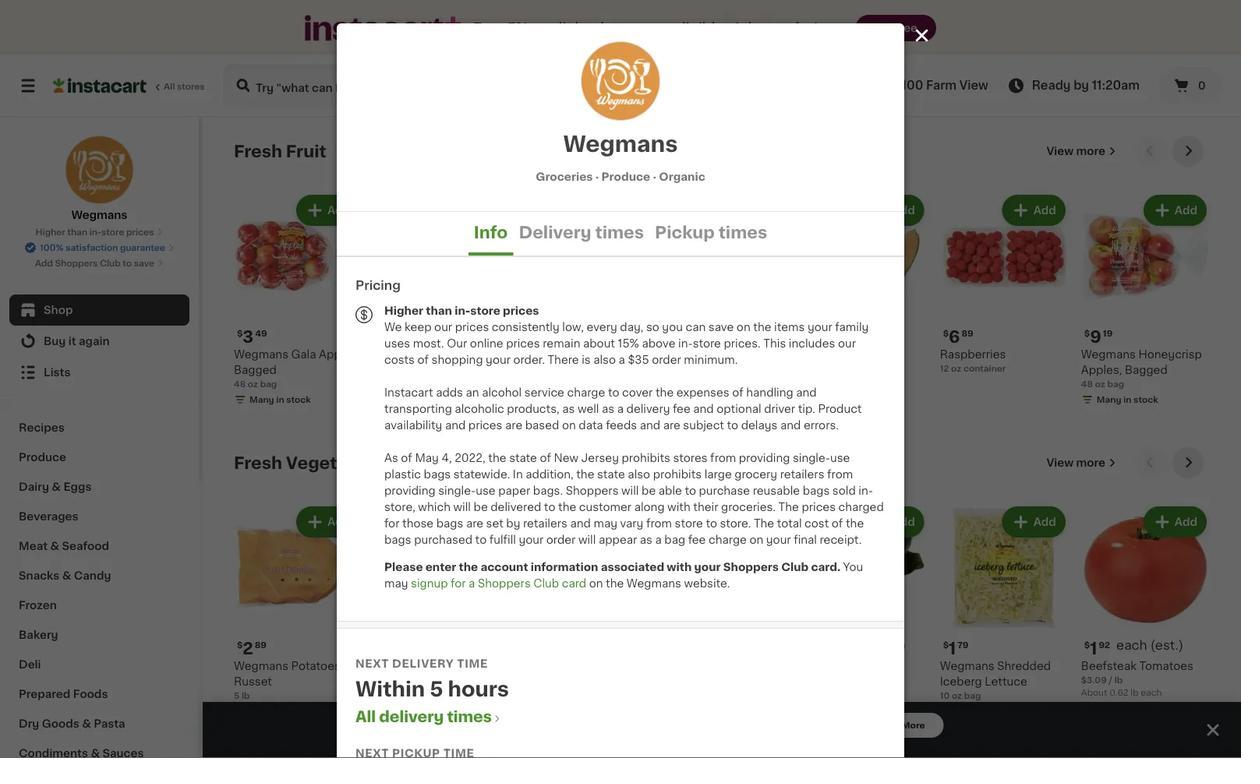 Task type: vqa. For each thing, say whether or not it's contained in the screenshot.
13
yes



Task type: locate. For each thing, give the bounding box(es) containing it.
delivery
[[627, 404, 670, 415], [392, 659, 454, 670], [379, 710, 444, 725], [542, 719, 599, 733]]

89 for 6
[[962, 330, 974, 338]]

ready by 11:20am link
[[1007, 76, 1140, 95]]

in for wegmans gala apples, bagged
[[276, 396, 284, 404]]

bag inside 'wegmans honeycrisp apples, bagged 48 oz bag'
[[1108, 380, 1125, 389]]

2 more from the top
[[1077, 458, 1106, 469]]

$ for wegmans shredded iceberg lettuce
[[943, 642, 949, 650]]

produce right "groceries" at the left top of page
[[602, 171, 651, 182]]

2022,
[[455, 453, 486, 464]]

so
[[646, 322, 660, 333]]

each (est.) inside button
[[840, 640, 907, 652]]

signup
[[411, 578, 448, 589]]

free inside button
[[510, 719, 539, 733]]

may
[[415, 453, 439, 464]]

free right "try"
[[895, 23, 918, 34]]

wegmans inside wegmans pineapple, extra sweet 1 each
[[375, 350, 430, 360]]

fee inside instacart adds an alcohol service charge to cover the expenses of handling and transporting alcoholic products, as well as a delivery fee and optional driver tip. product availability and prices are based on data feeds and are subject to delays and errors.
[[673, 404, 691, 415]]

(est.) for wegmans sugar bee apples
[[728, 328, 761, 340]]

pickup inside popup button
[[843, 80, 884, 91]]

bagged inside 'wegmans honeycrisp apples, bagged 48 oz bag'
[[1125, 365, 1168, 376]]

1 for $ 1 79
[[949, 641, 956, 657]]

more
[[902, 722, 926, 730]]

1 horizontal spatial as
[[602, 404, 615, 415]]

fee inside as of may 4, 2022, the state of new jersey prohibits stores from providing single-use plastic bags statewide. in addition, the state also prohibits large grocery retailers from providing single-use paper bags. shoppers will be able to purchase reusable bags sold in- store, which will be delivered to the customer along with their groceries. the prices charged for those bags are set by retailers and may vary from store to store. the total cost of the bags purchased to fulfill your order will appear as a bag fee charge on your final receipt.
[[688, 535, 706, 546]]

2 apples from the left
[[658, 365, 696, 376]]

2 up russet
[[243, 641, 253, 657]]

wegmans logo image
[[582, 42, 660, 120], [65, 136, 134, 204]]

1 inside 'wegmans celery, 24ct 1 each'
[[375, 677, 379, 685]]

89 inside $ 2 89
[[255, 642, 267, 650]]

wegmans down $ 2 13
[[517, 350, 571, 360]]

(est.) inside $2.13 each (estimated) element
[[587, 328, 620, 340]]

apples, inside wegmans gala apples, bagged 48 oz bag
[[319, 350, 360, 360]]

store.
[[720, 518, 751, 529]]

will up along
[[622, 485, 639, 496]]

& inside 'link'
[[82, 719, 91, 730]]

1 vertical spatial from
[[828, 469, 853, 480]]

grocery
[[735, 469, 778, 480]]

fruit
[[286, 143, 327, 159]]

0 horizontal spatial wegmans logo image
[[65, 136, 134, 204]]

many in stock for wegmans potatoes, russet
[[250, 708, 311, 716]]

1 horizontal spatial 3
[[384, 329, 395, 345]]

in- up charged
[[859, 485, 873, 496]]

prices down alcoholic
[[469, 420, 503, 431]]

1 vertical spatial providing
[[384, 485, 436, 496]]

apples inside wegmans sugar bee apples $3.49 / lb about 0.42 lb each
[[658, 365, 696, 376]]

stores inside as of may 4, 2022, the state of new jersey prohibits stores from providing single-use plastic bags statewide. in addition, the state also prohibits large grocery retailers from providing single-use paper bags. shoppers will be able to purchase reusable bags sold in- store, which will be delivered to the customer along with their groceries. the prices charged for those bags are set by retailers and may vary from store to store. the total cost of the bags purchased to fulfill your order will appear as a bag fee charge on your final receipt.
[[673, 453, 708, 464]]

many in stock
[[815, 380, 876, 389], [250, 396, 311, 404], [391, 396, 452, 404], [1097, 396, 1159, 404], [532, 408, 594, 417], [391, 692, 452, 701], [1097, 705, 1159, 713], [250, 708, 311, 716], [956, 708, 1017, 716]]

many
[[815, 380, 839, 389], [250, 396, 274, 404], [391, 396, 416, 404], [1097, 396, 1122, 404], [532, 408, 557, 417], [391, 692, 416, 701], [1097, 705, 1122, 713], [250, 708, 274, 716], [956, 708, 981, 716]]

on down store. on the bottom of page
[[750, 535, 764, 546]]

0 vertical spatial retailers
[[780, 469, 825, 480]]

instacart
[[384, 387, 433, 398]]

0 vertical spatial higher
[[36, 228, 65, 237]]

/ for organic
[[544, 380, 548, 389]]

each inside "element"
[[694, 328, 725, 340]]

0 horizontal spatial state
[[509, 453, 537, 464]]

2 horizontal spatial club
[[782, 562, 809, 573]]

all right the instacart logo
[[164, 82, 175, 91]]

fulfill
[[490, 535, 516, 546]]

snacks
[[19, 571, 60, 582]]

product group
[[234, 192, 363, 410], [375, 192, 504, 410], [517, 192, 645, 422], [658, 192, 787, 417], [799, 192, 928, 394], [940, 192, 1069, 375], [1082, 192, 1210, 410], [234, 504, 363, 722], [375, 504, 504, 706], [517, 504, 645, 718], [658, 504, 787, 717], [799, 504, 928, 734], [940, 504, 1069, 722], [1082, 504, 1210, 718]]

and up tip.
[[796, 387, 817, 398]]

wegmans for celery,
[[375, 661, 430, 672]]

retailers up reusable
[[780, 469, 825, 480]]

1 horizontal spatial single-
[[793, 453, 831, 464]]

0 vertical spatial produce
[[602, 171, 651, 182]]

1 vertical spatial retailers
[[523, 518, 568, 529]]

2 fresh from the top
[[234, 455, 282, 471]]

sponsored badge image
[[658, 404, 705, 413]]

1 right so
[[667, 329, 674, 345]]

0 vertical spatial item carousel region
[[234, 136, 1210, 435]]

1 horizontal spatial stores
[[673, 453, 708, 464]]

charge down store. on the bottom of page
[[709, 535, 747, 546]]

0 horizontal spatial higher than in-store prices
[[36, 228, 154, 237]]

times inside "tab"
[[595, 224, 644, 241]]

apples
[[583, 365, 621, 376], [658, 365, 696, 376]]

with down able
[[668, 502, 691, 513]]

48 for 9
[[1082, 380, 1093, 389]]

24ct
[[475, 661, 500, 672]]

many in stock for wegmans honeycrisp apples, bagged
[[1097, 396, 1159, 404]]

iceberg
[[940, 677, 982, 688]]

1 horizontal spatial organic
[[574, 350, 617, 360]]

extra
[[375, 365, 403, 376]]

feeds
[[606, 420, 637, 431]]

stock for wegmans shredded iceberg lettuce
[[993, 708, 1017, 716]]

the
[[779, 502, 799, 513], [754, 518, 775, 529]]

are inside as of may 4, 2022, the state of new jersey prohibits stores from providing single-use plastic bags statewide. in addition, the state also prohibits large grocery retailers from providing single-use paper bags. shoppers will be able to purchase reusable bags sold in- store, which will be delivered to the customer along with their groceries. the prices charged for those bags are set by retailers and may vary from store to store. the total cost of the bags purchased to fulfill your order will appear as a bag fee charge on your final receipt.
[[466, 518, 484, 529]]

1 vertical spatial 89
[[255, 642, 267, 650]]

handling
[[747, 387, 794, 398]]

wegmans for gala
[[234, 350, 289, 360]]

$ inside '$ 1 48'
[[661, 330, 667, 338]]

1 horizontal spatial our
[[838, 338, 856, 349]]

0 horizontal spatial $ 3 49
[[237, 329, 267, 345]]

goods
[[42, 719, 79, 730]]

all stores link
[[53, 64, 206, 108]]

3 3 from the left
[[808, 329, 819, 345]]

1 vertical spatial produce
[[19, 452, 66, 463]]

0 vertical spatial view more
[[1047, 146, 1106, 157]]

1 vertical spatial state
[[597, 469, 625, 480]]

a right signup
[[469, 578, 475, 589]]

stock down wegmans pineapple, extra sweet 1 each
[[428, 396, 452, 404]]

/ inside wegmans sugar bee apples $3.49 / lb about 0.42 lb each
[[685, 380, 689, 389]]

delivery up within 5 hours
[[392, 659, 454, 670]]

$ up raspberries
[[943, 330, 949, 338]]

will left appear
[[579, 535, 596, 546]]

as inside as of may 4, 2022, the state of new jersey prohibits stores from providing single-use plastic bags statewide. in addition, the state also prohibits large grocery retailers from providing single-use paper bags. shoppers will be able to purchase reusable bags sold in- store, which will be delivered to the customer along with their groceries. the prices charged for those bags are set by retailers and may vary from store to store. the total cost of the bags purchased to fulfill your order will appear as a bag fee charge on your final receipt.
[[640, 535, 653, 546]]

apples, inside 'wegmans honeycrisp apples, bagged 48 oz bag'
[[1082, 365, 1123, 376]]

about for organic
[[517, 393, 543, 401]]

89 inside $ 6 89
[[962, 330, 974, 338]]

0 horizontal spatial /
[[544, 380, 548, 389]]

item carousel region containing fresh vegetables
[[234, 448, 1210, 747]]

2 horizontal spatial organic
[[659, 171, 706, 182]]

apples, for 9
[[1082, 365, 1123, 376]]

1 horizontal spatial higher
[[384, 305, 424, 316]]

in up availability
[[418, 396, 426, 404]]

close modal image
[[912, 26, 932, 45]]

club down 100% satisfaction guarantee
[[100, 259, 121, 268]]

1 view more from the top
[[1047, 146, 1106, 157]]

0 vertical spatial pickup
[[843, 80, 884, 91]]

about down $3.09 at the bottom right
[[1082, 689, 1108, 698]]

your down the total
[[766, 535, 791, 546]]

1 horizontal spatial also
[[628, 469, 651, 480]]

delivery times tab
[[514, 212, 650, 256]]

1 horizontal spatial save
[[709, 322, 734, 333]]

0 horizontal spatial produce
[[19, 452, 66, 463]]

wegmans inside wegmans gala apples, bagged 48 oz bag
[[234, 350, 289, 360]]

0 vertical spatial with
[[668, 502, 691, 513]]

wegmans inside 'wegmans celery, 24ct 1 each'
[[375, 661, 430, 672]]

in down wegmans gala apples, bagged 48 oz bag
[[276, 396, 284, 404]]

and right feeds
[[640, 420, 661, 431]]

2 vertical spatial view
[[1047, 458, 1074, 469]]

each (est.) inside $1.48 each (estimated) "element"
[[694, 328, 761, 340]]

try free
[[875, 23, 918, 34]]

1 vertical spatial higher
[[384, 305, 424, 316]]

charge inside instacart adds an alcohol service charge to cover the expenses of handling and transporting alcoholic products, as well as a delivery fee and optional driver tip. product availability and prices are based on data feeds and are subject to delays and errors.
[[567, 387, 605, 398]]

0 horizontal spatial bagged
[[234, 365, 277, 376]]

many down iceberg
[[956, 708, 981, 716]]

1 49 from the left
[[255, 330, 267, 338]]

bag inside wegmans shredded iceberg lettuce 10 oz bag
[[964, 692, 981, 701]]

1 horizontal spatial for
[[451, 578, 466, 589]]

1 $ 3 49 from the left
[[237, 329, 267, 345]]

each (est.) for wegmans sugar bee apples
[[694, 328, 761, 340]]

are left set
[[466, 518, 484, 529]]

stock for wegmans honeycrisp apples, bagged
[[1134, 396, 1159, 404]]

as down vary
[[640, 535, 653, 546]]

times
[[595, 224, 644, 241], [719, 224, 768, 241], [447, 710, 492, 725]]

main content
[[203, 117, 1242, 759]]

0 horizontal spatial are
[[466, 518, 484, 529]]

& left eggs
[[52, 482, 61, 493]]

pickup inside tab
[[655, 224, 715, 241]]

in down 'wegmans honeycrisp apples, bagged 48 oz bag'
[[1124, 396, 1132, 404]]

1 horizontal spatial are
[[505, 420, 523, 431]]

stock for cantaloupes
[[852, 380, 876, 389]]

frozen link
[[9, 591, 190, 621]]

recipes
[[19, 423, 65, 434]]

view more button for 1
[[1041, 448, 1123, 479]]

buy it again
[[44, 336, 110, 347]]

& for snacks
[[62, 571, 71, 582]]

the up the this on the top right of the page
[[754, 322, 772, 333]]

prices inside instacart adds an alcohol service charge to cover the expenses of handling and transporting alcoholic products, as well as a delivery fee and optional driver tip. product availability and prices are based on data feeds and are subject to delays and errors.
[[469, 420, 503, 431]]

wegmans down '$ 1 48'
[[658, 350, 712, 360]]

try
[[875, 23, 893, 34]]

1 vertical spatial item carousel region
[[234, 448, 1210, 747]]

and down alcoholic
[[445, 420, 466, 431]]

0 vertical spatial 89
[[962, 330, 974, 338]]

48 inside wegmans gala apples, bagged 48 oz bag
[[234, 380, 246, 389]]

wegmans inside 'wegmans honeycrisp apples, bagged 48 oz bag'
[[1082, 350, 1136, 360]]

0 horizontal spatial use
[[476, 485, 496, 496]]

0 horizontal spatial every
[[587, 322, 617, 333]]

about down $4.59
[[517, 393, 543, 401]]

each (est.) for beefsteak tomatoes
[[1117, 640, 1184, 652]]

may down please in the bottom left of the page
[[384, 578, 408, 589]]

49 up wegmans gala apples, bagged 48 oz bag
[[255, 330, 267, 338]]

prepared foods
[[19, 689, 108, 700]]

many inside 'product' group
[[1097, 396, 1122, 404]]

by down delivered
[[506, 518, 521, 529]]

next
[[356, 659, 389, 670]]

prices up cost
[[802, 502, 836, 513]]

1 horizontal spatial apples,
[[1082, 365, 1123, 376]]

and down customer
[[570, 518, 591, 529]]

stock for wegmans gala apples, bagged
[[286, 396, 311, 404]]

fresh for fresh vegetables
[[234, 455, 282, 471]]

item carousel region
[[234, 136, 1210, 435], [234, 448, 1210, 747]]

1 horizontal spatial apples
[[658, 365, 696, 376]]

delivery inside the all delivery times 
[[379, 710, 444, 725]]

delivery down cover at the bottom right of page
[[627, 404, 670, 415]]

1 3 from the left
[[243, 329, 254, 345]]

0 horizontal spatial charge
[[567, 387, 605, 398]]

1 inside "element"
[[667, 329, 674, 345]]

apples for sugar
[[658, 365, 696, 376]]

at
[[887, 80, 899, 91]]

1 vertical spatial fee
[[688, 535, 706, 546]]

tab list
[[337, 212, 905, 256]]

and inside as of may 4, 2022, the state of new jersey prohibits stores from providing single-use plastic bags statewide. in addition, the state also prohibits large grocery retailers from providing single-use paper bags. shoppers will be able to purchase reusable bags sold in- store, which will be delivered to the customer along with their groceries. the prices charged for those bags are set by retailers and may vary from store to store. the total cost of the bags purchased to fulfill your order will appear as a bag fee charge on your final receipt.
[[570, 518, 591, 529]]

russet
[[234, 677, 272, 688]]

of inside we keep our prices consistently low, every day, so you can save on the items your family uses most. our online prices remain about 15% above in-store prices. this includes our costs of shopping your order. there is also a $35 order minimum.
[[418, 354, 429, 365]]

delivered
[[491, 502, 541, 513]]

stock for wegmans potatoes, russet
[[286, 708, 311, 716]]

minimum.
[[684, 354, 738, 365]]

apples, for 3
[[319, 350, 360, 360]]

many for wegmans honeycrisp apples, bagged
[[1097, 396, 1122, 404]]

foods
[[73, 689, 108, 700]]

89 right the 6 on the top right of the page
[[962, 330, 974, 338]]

above
[[642, 338, 676, 349]]

prices inside higher than in-store prices link
[[126, 228, 154, 237]]

view more for 1
[[1047, 458, 1106, 469]]

0 horizontal spatial providing
[[384, 485, 436, 496]]

2 horizontal spatial as
[[640, 535, 653, 546]]

2 horizontal spatial 48
[[1082, 380, 1093, 389]]

3 for wegmans gala apples, bagged
[[243, 329, 254, 345]]

oz inside wegmans shredded iceberg lettuce 10 oz bag
[[952, 692, 962, 701]]

free
[[895, 23, 918, 34], [510, 719, 539, 733]]

0 horizontal spatial club
[[100, 259, 121, 268]]

0 vertical spatial our
[[434, 322, 452, 333]]

from down along
[[646, 518, 672, 529]]

online
[[470, 338, 503, 349]]

be
[[642, 485, 656, 496], [474, 502, 488, 513]]

main content containing fresh fruit
[[203, 117, 1242, 759]]

lb up 0.62
[[1115, 677, 1123, 685]]

apples,
[[319, 350, 360, 360], [1082, 365, 1123, 376]]

which
[[418, 502, 451, 513]]

pickup for pickup at 100 farm view
[[843, 80, 884, 91]]

wegmans gala apples, bagged 48 oz bag
[[234, 350, 360, 389]]

higher
[[36, 228, 65, 237], [384, 305, 424, 316]]

1 vertical spatial for
[[451, 578, 466, 589]]

0 horizontal spatial apples,
[[319, 350, 360, 360]]

0 horizontal spatial free
[[510, 719, 539, 733]]

single-
[[793, 453, 831, 464], [438, 485, 476, 496]]

in for wegmans honeycrisp apples, bagged
[[1124, 396, 1132, 404]]

48 inside '$ 1 48'
[[675, 330, 688, 338]]

from up large on the bottom right
[[711, 453, 736, 464]]

sold
[[833, 485, 856, 496]]

each (est.) inside $2.13 each (estimated) element
[[553, 328, 620, 340]]

0 horizontal spatial honeycrisp
[[517, 365, 580, 376]]

save
[[134, 259, 154, 268], [709, 322, 734, 333]]

09
[[396, 330, 409, 338]]

each (est.)
[[553, 328, 620, 340], [694, 328, 761, 340], [840, 640, 907, 652], [1117, 640, 1184, 652]]

can
[[686, 322, 706, 333]]

higher up "100%"
[[36, 228, 65, 237]]

0 vertical spatial wegmans logo image
[[582, 42, 660, 120]]

many up availability
[[391, 396, 416, 404]]

guarantee
[[120, 244, 165, 252]]

1 more from the top
[[1077, 146, 1106, 157]]

3 for cantaloupes
[[808, 329, 819, 345]]

$ inside $ 2 13
[[520, 330, 525, 338]]

bagged for 3
[[234, 365, 277, 376]]

0 vertical spatial all
[[164, 82, 175, 91]]

48 inside 'wegmans honeycrisp apples, bagged 48 oz bag'
[[1082, 380, 1093, 389]]

0 vertical spatial providing
[[739, 453, 790, 464]]

3 up wegmans gala apples, bagged 48 oz bag
[[243, 329, 254, 345]]

card
[[562, 578, 587, 589]]

view more
[[1047, 146, 1106, 157], [1047, 458, 1106, 469]]

oz inside 'wegmans honeycrisp apples, bagged 48 oz bag'
[[1096, 380, 1106, 389]]

89 for 2
[[255, 642, 267, 650]]

to inside 'add shoppers club to save' link
[[123, 259, 132, 268]]

each (est.) inside $1.92 each (estimated) element
[[1117, 640, 1184, 652]]

dairy & eggs
[[19, 482, 92, 493]]

product group containing 6
[[940, 192, 1069, 375]]

0 vertical spatial stores
[[177, 82, 205, 91]]

stock for wegmans celery, 24ct
[[428, 692, 452, 701]]

lists
[[44, 367, 71, 378]]

may
[[594, 518, 618, 529], [384, 578, 408, 589]]

all inside the all delivery times 
[[356, 710, 376, 725]]

0 horizontal spatial 5
[[234, 692, 240, 701]]

0 horizontal spatial higher
[[36, 228, 65, 237]]

many for wegmans potatoes, russet
[[250, 708, 274, 716]]

organic up consistently
[[518, 312, 553, 320]]

also inside as of may 4, 2022, the state of new jersey prohibits stores from providing single-use plastic bags statewide. in addition, the state also prohibits large grocery retailers from providing single-use paper bags. shoppers will be able to purchase reusable bags sold in- store, which will be delivered to the customer along with their groceries. the prices charged for those bags are set by retailers and may vary from store to store. the total cost of the bags purchased to fulfill your order will appear as a bag fee charge on your final receipt.
[[628, 469, 651, 480]]

club down final
[[782, 562, 809, 573]]

a left $35
[[619, 354, 625, 365]]

0 vertical spatial club
[[100, 259, 121, 268]]

1 vertical spatial honeycrisp
[[517, 365, 580, 376]]

12
[[940, 365, 949, 373]]

$ right the this on the top right of the page
[[802, 330, 808, 338]]

we
[[384, 322, 402, 333]]

state up in
[[509, 453, 537, 464]]

$ inside $ 1 92
[[1085, 642, 1090, 650]]

2 49 from the left
[[820, 330, 832, 338]]

than up the keep
[[426, 305, 452, 316]]

bag for 9
[[1108, 380, 1125, 389]]

providing down plastic
[[384, 485, 436, 496]]

many down 'wegmans honeycrisp apples, bagged 48 oz bag'
[[1097, 396, 1122, 404]]

2 item carousel region from the top
[[234, 448, 1210, 747]]

0 vertical spatial state
[[509, 453, 537, 464]]

enter
[[426, 562, 456, 573]]

adds
[[436, 387, 463, 398]]

snacks & candy link
[[9, 562, 190, 591]]

$ left 92
[[1085, 642, 1090, 650]]

use down statewide.
[[476, 485, 496, 496]]

earn 5% credit back on every eligible pickup order!
[[473, 21, 819, 35]]

2 for $ 2 89
[[243, 641, 253, 657]]

1 vertical spatial all
[[356, 710, 376, 725]]

add button for raspberries
[[1004, 197, 1064, 225]]

1 vertical spatial 2
[[243, 641, 253, 657]]

ready
[[1032, 80, 1071, 91]]

wegmans potatoes, russet 5 lb
[[234, 661, 344, 701]]

1 vertical spatial prohibits
[[653, 469, 702, 480]]

2 view more button from the top
[[1041, 448, 1123, 479]]

1 vertical spatial stores
[[673, 453, 708, 464]]

2 horizontal spatial are
[[663, 420, 681, 431]]

0 horizontal spatial times
[[447, 710, 492, 725]]

wegmans
[[563, 133, 678, 155], [71, 210, 127, 221], [234, 350, 289, 360], [375, 350, 430, 360], [517, 350, 571, 360], [658, 350, 712, 360], [1082, 350, 1136, 360], [627, 578, 682, 589], [234, 661, 289, 672], [375, 661, 430, 672], [940, 661, 995, 672]]

$1.92 each (estimated) element
[[1082, 639, 1210, 659]]

2 view more from the top
[[1047, 458, 1106, 469]]

(est.) inside $1.48 each (estimated) "element"
[[728, 328, 761, 340]]

1 left 79
[[949, 641, 956, 657]]

0 vertical spatial view
[[960, 80, 989, 91]]

$1.48 each (estimated) element
[[658, 327, 787, 347]]

/ up 0.42
[[685, 380, 689, 389]]

oz inside raspberries 12 oz container
[[952, 365, 962, 373]]

1 vertical spatial apples,
[[1082, 365, 1123, 376]]

on up prices.
[[737, 322, 751, 333]]

as down 0.46
[[562, 404, 575, 415]]

$ left 13
[[520, 330, 525, 338]]

of up receipt.
[[832, 518, 843, 529]]

$ 9 19
[[1085, 329, 1113, 345]]

vary
[[620, 518, 644, 529]]

lb right 0.42
[[707, 393, 715, 401]]

1 fresh from the top
[[234, 143, 282, 159]]

2 3 from the left
[[384, 329, 395, 345]]

oz for 9
[[1096, 380, 1106, 389]]

1 horizontal spatial 2
[[525, 329, 536, 345]]

0 vertical spatial organic
[[659, 171, 706, 182]]

express icon image
[[305, 15, 461, 41]]

$ for wegmans pineapple, extra sweet
[[378, 330, 384, 338]]

1 bagged from the left
[[234, 365, 277, 376]]

wegmans for sugar
[[658, 350, 712, 360]]

as
[[384, 453, 398, 464]]

1 apples from the left
[[583, 365, 621, 376]]

1 item carousel region from the top
[[234, 136, 1210, 435]]

$ 3 49 for cantaloupes
[[802, 329, 832, 345]]

$ inside the $ 9 19
[[1085, 330, 1090, 338]]

times inside tab
[[719, 224, 768, 241]]

0 horizontal spatial may
[[384, 578, 408, 589]]

many for cantaloupes
[[815, 380, 839, 389]]

subject
[[683, 420, 725, 431]]

meat & seafood link
[[9, 532, 190, 562]]

& for meat
[[50, 541, 59, 552]]

many in stock down wegmans shredded iceberg lettuce 10 oz bag on the bottom right
[[956, 708, 1017, 716]]

2 horizontal spatial /
[[1109, 677, 1113, 685]]

in- down can
[[679, 338, 693, 349]]

1 horizontal spatial be
[[642, 485, 656, 496]]

2 horizontal spatial about
[[1082, 689, 1108, 698]]

order up information
[[547, 535, 576, 546]]

club down information
[[534, 578, 559, 589]]

1 horizontal spatial times
[[595, 224, 644, 241]]

0 horizontal spatial also
[[594, 354, 616, 365]]

0 horizontal spatial will
[[454, 502, 471, 513]]

2 horizontal spatial from
[[828, 469, 853, 480]]

$ left 19
[[1085, 330, 1090, 338]]

48 for 3
[[234, 380, 246, 389]]

wegmans inside wegmans organic honeycrisp apples $4.59 / lb about 0.46 lb each
[[517, 350, 571, 360]]

on inside we keep our prices consistently low, every day, so you can save on the items your family uses most. our online prices remain about 15% above in-store prices. this includes our costs of shopping your order. there is also a $35 order minimum.
[[737, 322, 751, 333]]

3 for wegmans pineapple, extra sweet
[[384, 329, 395, 345]]

many in stock down wegmans gala apples, bagged 48 oz bag
[[250, 396, 311, 404]]

0 horizontal spatial save
[[134, 259, 154, 268]]

may down customer
[[594, 518, 618, 529]]

1 vertical spatial single-
[[438, 485, 476, 496]]

add button for beefsteak tomatoes
[[1145, 508, 1206, 537]]

fresh fruit
[[234, 143, 327, 159]]

$ 3 49
[[237, 329, 267, 345], [802, 329, 832, 345]]

lb right 0.62
[[1131, 689, 1139, 698]]

pickup
[[843, 80, 884, 91], [655, 224, 715, 241]]

many in stock down 'wegmans honeycrisp apples, bagged 48 oz bag'
[[1097, 396, 1159, 404]]

0 horizontal spatial stores
[[177, 82, 205, 91]]

about for sugar
[[658, 393, 684, 401]]

of
[[418, 354, 429, 365], [732, 387, 744, 398], [401, 453, 412, 464], [540, 453, 551, 464], [832, 518, 843, 529]]

on
[[612, 21, 629, 35], [737, 322, 751, 333], [562, 420, 576, 431], [750, 535, 764, 546], [589, 578, 603, 589]]

1 horizontal spatial all
[[356, 710, 376, 725]]

$ inside $ 6 89
[[943, 330, 949, 338]]

oz inside wegmans gala apples, bagged 48 oz bag
[[248, 380, 258, 389]]

prohibits
[[622, 453, 671, 464], [653, 469, 702, 480]]

0 vertical spatial be
[[642, 485, 656, 496]]

0 horizontal spatial by
[[506, 518, 521, 529]]

many in stock up the all delivery times 
[[391, 692, 452, 701]]

produce down recipes
[[19, 452, 66, 463]]

wegmans inside wegmans potatoes, russet 5 lb
[[234, 661, 289, 672]]

the inside we keep our prices consistently low, every day, so you can save on the items your family uses most. our online prices remain about 15% above in-store prices. this includes our costs of shopping your order. there is also a $35 order minimum.
[[754, 322, 772, 333]]

2 bagged from the left
[[1125, 365, 1168, 376]]

0 horizontal spatial ·
[[596, 171, 599, 182]]

errors.
[[804, 420, 839, 431]]

many in stock for wegmans shredded iceberg lettuce
[[956, 708, 1017, 716]]

a inside we keep our prices consistently low, every day, so you can save on the items your family uses most. our online prices remain about 15% above in-store prices. this includes our costs of shopping your order. there is also a $35 order minimum.
[[619, 354, 625, 365]]

data
[[579, 420, 603, 431]]

& left candy
[[62, 571, 71, 582]]

wegmans organic honeycrisp apples $4.59 / lb about 0.46 lb each
[[517, 350, 621, 401]]

the down groceries. on the bottom right of page
[[754, 518, 775, 529]]

bagged
[[234, 365, 277, 376], [1125, 365, 1168, 376]]

2 $ 3 49 from the left
[[802, 329, 832, 345]]

bagged inside wegmans gala apples, bagged 48 oz bag
[[234, 365, 277, 376]]

each (est.) for wegmans organic honeycrisp apples
[[553, 328, 620, 340]]

$ up russet
[[237, 642, 243, 650]]

0 vertical spatial fee
[[673, 404, 691, 415]]

customer
[[579, 502, 632, 513]]

0 vertical spatial save
[[134, 259, 154, 268]]

about inside wegmans sugar bee apples $3.49 / lb about 0.42 lb each
[[658, 393, 684, 401]]

& left pasta in the bottom of the page
[[82, 719, 91, 730]]

1 · from the left
[[596, 171, 599, 182]]

stock down wegmans gala apples, bagged 48 oz bag
[[286, 396, 311, 404]]

state down the 'jersey'
[[597, 469, 625, 480]]

tab list containing info
[[337, 212, 905, 256]]

0 button
[[1159, 67, 1223, 105]]

organic down about
[[574, 350, 617, 360]]

item carousel region containing fresh fruit
[[234, 136, 1210, 435]]

stores inside all stores link
[[177, 82, 205, 91]]

/ inside wegmans organic honeycrisp apples $4.59 / lb about 0.46 lb each
[[544, 380, 548, 389]]

set
[[486, 518, 504, 529]]

0 vertical spatial may
[[594, 518, 618, 529]]

website.
[[684, 578, 730, 589]]

None search field
[[223, 64, 614, 108]]

deli
[[19, 660, 41, 671]]

add button for wegmans honeycrisp apples, bagged
[[1145, 197, 1206, 225]]

49 for wegmans gala apples, bagged
[[255, 330, 267, 338]]

$ inside $ 2 89
[[237, 642, 243, 650]]

shoppers down satisfaction
[[55, 259, 98, 268]]

bag
[[260, 380, 277, 389], [1108, 380, 1125, 389], [665, 535, 686, 546], [964, 692, 981, 701]]

1 view more button from the top
[[1041, 136, 1123, 167]]

$ 1 92
[[1085, 641, 1111, 657]]

the down please enter the account information associated with your shoppers club card.
[[606, 578, 624, 589]]

1 horizontal spatial club
[[534, 578, 559, 589]]

wegmans inside wegmans shredded iceberg lettuce 10 oz bag
[[940, 661, 995, 672]]

shoppers inside as of may 4, 2022, the state of new jersey prohibits stores from providing single-use plastic bags statewide. in addition, the state also prohibits large grocery retailers from providing single-use paper bags. shoppers will be able to purchase reusable bags sold in- store, which will be delivered to the customer along with their groceries. the prices charged for those bags are set by retailers and may vary from store to store. the total cost of the bags purchased to fulfill your order will appear as a bag fee charge on your final receipt.
[[566, 485, 619, 496]]



Task type: describe. For each thing, give the bounding box(es) containing it.
an
[[466, 387, 479, 398]]

wegmans for shredded
[[940, 661, 995, 672]]

1 horizontal spatial use
[[831, 453, 850, 464]]

and down 0.42
[[694, 404, 714, 415]]

1 inside wegmans pineapple, extra sweet 1 each
[[375, 380, 379, 389]]

many up based
[[532, 408, 557, 417]]

tomatoes
[[1140, 661, 1194, 672]]

0 vertical spatial than
[[67, 228, 87, 237]]

buy it again link
[[9, 326, 190, 357]]

add button for wegmans celery, 24ct
[[439, 508, 499, 537]]

view for 6
[[1047, 146, 1074, 157]]

stock up data
[[569, 408, 594, 417]]

earn
[[473, 21, 504, 35]]

bags down "those"
[[384, 535, 411, 546]]

more for 1
[[1077, 458, 1106, 469]]

purchase
[[699, 485, 750, 496]]

10
[[940, 692, 950, 701]]

eggs
[[63, 482, 92, 493]]

within 5 hours
[[356, 680, 509, 700]]

$ for wegmans honeycrisp apples, bagged
[[1085, 330, 1090, 338]]

in- inside as of may 4, 2022, the state of new jersey prohibits stores from providing single-use plastic bags statewide. in addition, the state also prohibits large grocery retailers from providing single-use paper bags. shoppers will be able to purchase reusable bags sold in- store, which will be delivered to the customer along with their groceries. the prices charged for those bags are set by retailers and may vary from store to store. the total cost of the bags purchased to fulfill your order will appear as a bag fee charge on your final receipt.
[[859, 485, 873, 496]]

0
[[1198, 80, 1206, 91]]

1 horizontal spatial than
[[426, 305, 452, 316]]

prices down consistently
[[506, 338, 540, 349]]

stock for wegmans pineapple, extra sweet
[[428, 396, 452, 404]]

by inside as of may 4, 2022, the state of new jersey prohibits stores from providing single-use plastic bags statewide. in addition, the state also prohibits large grocery retailers from providing single-use paper bags. shoppers will be able to purchase reusable bags sold in- store, which will be delivered to the customer along with their groceries. the prices charged for those bags are set by retailers and may vary from store to store. the total cost of the bags purchased to fulfill your order will appear as a bag fee charge on your final receipt.
[[506, 518, 521, 529]]

sugar
[[715, 350, 747, 360]]

wegmans shredded iceberg lettuce 10 oz bag
[[940, 661, 1051, 701]]

your down online
[[486, 354, 511, 365]]

back
[[575, 21, 609, 35]]

the down charged
[[846, 518, 864, 529]]

eligible
[[674, 21, 724, 35]]

wegmans up higher than in-store prices link
[[71, 210, 127, 221]]

delays
[[741, 420, 778, 431]]

oz for 3
[[248, 380, 258, 389]]

0 vertical spatial higher than in-store prices
[[36, 228, 154, 237]]

to left cover at the bottom right of page
[[608, 387, 620, 398]]

add button for wegmans pineapple, extra sweet
[[439, 197, 499, 225]]

bag for 1
[[964, 692, 981, 701]]

each inside button
[[840, 640, 870, 652]]

0 vertical spatial prohibits
[[622, 453, 671, 464]]

celery,
[[433, 661, 472, 672]]

fresh for fresh fruit
[[234, 143, 282, 159]]

$ for raspberries
[[943, 330, 949, 338]]

bagged for 9
[[1125, 365, 1168, 376]]

add button for cantaloupes
[[863, 197, 923, 225]]

bags left the sold
[[803, 485, 830, 496]]

in for cantaloupes
[[841, 380, 849, 389]]

many in stock down 0.62
[[1097, 705, 1159, 713]]

groceries
[[536, 171, 593, 182]]

may inside the you may
[[384, 578, 408, 589]]

buy
[[44, 336, 66, 347]]

add shoppers club to save
[[35, 259, 154, 268]]

on inside as of may 4, 2022, the state of new jersey prohibits stores from providing single-use plastic bags statewide. in addition, the state also prohibits large grocery retailers from providing single-use paper bags. shoppers will be able to purchase reusable bags sold in- store, which will be delivered to the customer along with their groceries. the prices charged for those bags are set by retailers and may vary from store to store. the total cost of the bags purchased to fulfill your order will appear as a bag fee charge on your final receipt.
[[750, 535, 764, 546]]

dairy & eggs link
[[9, 473, 190, 502]]

15%
[[618, 338, 639, 349]]

5 inside wegmans potatoes, russet 5 lb
[[234, 692, 240, 701]]

receipt.
[[820, 535, 862, 546]]

0.62
[[1110, 689, 1129, 698]]

charge inside as of may 4, 2022, the state of new jersey prohibits stores from providing single-use plastic bags statewide. in addition, the state also prohibits large grocery retailers from providing single-use paper bags. shoppers will be able to purchase reusable bags sold in- store, which will be delivered to the customer along with their groceries. the prices charged for those bags are set by retailers and may vary from store to store. the total cost of the bags purchased to fulfill your order will appear as a bag fee charge on your final receipt.
[[709, 535, 747, 546]]

produce link
[[9, 443, 190, 473]]

recipes link
[[9, 413, 190, 443]]

expenses
[[677, 387, 730, 398]]

prices.
[[724, 338, 761, 349]]

wegmans for organic
[[517, 350, 571, 360]]

candy
[[74, 571, 111, 582]]

addition,
[[526, 469, 574, 480]]

/ inside beefsteak tomatoes $3.09 / lb about 0.62 lb each
[[1109, 677, 1113, 685]]

on right card
[[589, 578, 603, 589]]

with inside as of may 4, 2022, the state of new jersey prohibits stores from providing single-use plastic bags statewide. in addition, the state also prohibits large grocery retailers from providing single-use paper bags. shoppers will be able to purchase reusable bags sold in- store, which will be delivered to the customer along with their groceries. the prices charged for those bags are set by retailers and may vary from store to store. the total cost of the bags purchased to fulfill your order will appear as a bag fee charge on your final receipt.
[[668, 502, 691, 513]]

of inside instacart adds an alcohol service charge to cover the expenses of handling and transporting alcoholic products, as well as a delivery fee and optional driver tip. product availability and prices are based on data feeds and are subject to delays and errors.
[[732, 387, 744, 398]]

lb up 0.46
[[550, 380, 559, 389]]

store,
[[384, 502, 416, 513]]

hours
[[448, 680, 509, 700]]

bags down 4,
[[424, 469, 451, 480]]

lb right 0.46
[[567, 393, 575, 401]]

many in stock for wegmans gala apples, bagged
[[250, 396, 311, 404]]

lb inside wegmans potatoes, russet 5 lb
[[242, 692, 250, 701]]

all for delivery
[[356, 710, 376, 725]]

$3.49
[[658, 380, 683, 389]]

order inside as of may 4, 2022, the state of new jersey prohibits stores from providing single-use plastic bags statewide. in addition, the state also prohibits large grocery retailers from providing single-use paper bags. shoppers will be able to purchase reusable bags sold in- store, which will be delivered to the customer along with their groceries. the prices charged for those bags are set by retailers and may vary from store to store. the total cost of the bags purchased to fulfill your order will appear as a bag fee charge on your final receipt.
[[547, 535, 576, 546]]

in for wegmans shredded iceberg lettuce
[[983, 708, 991, 716]]

please
[[384, 562, 423, 573]]

the inside instacart adds an alcohol service charge to cover the expenses of handling and transporting alcoholic products, as well as a delivery fee and optional driver tip. product availability and prices are based on data feeds and are subject to delays and errors.
[[656, 387, 674, 398]]

many for wegmans pineapple, extra sweet
[[391, 396, 416, 404]]

view inside popup button
[[960, 80, 989, 91]]

each inside beefsteak tomatoes $3.09 / lb about 0.62 lb each
[[1141, 689, 1162, 698]]

each inside wegmans pineapple, extra sweet 1 each
[[381, 380, 403, 389]]

$ for wegmans potatoes, russet
[[237, 642, 243, 650]]

organic inside wegmans organic honeycrisp apples $4.59 / lb about 0.46 lb each
[[574, 350, 617, 360]]

more for 6
[[1077, 146, 1106, 157]]

in for wegmans potatoes, russet
[[276, 708, 284, 716]]

(est.) for beefsteak tomatoes
[[1151, 640, 1184, 652]]

next delivery time
[[356, 659, 488, 670]]

store inside as of may 4, 2022, the state of new jersey prohibits stores from providing single-use plastic bags statewide. in addition, the state also prohibits large grocery retailers from providing single-use paper bags. shoppers will be able to purchase reusable bags sold in- store, which will be delivered to the customer along with their groceries. the prices charged for those bags are set by retailers and may vary from store to store. the total cost of the bags purchased to fulfill your order will appear as a bag fee charge on your final receipt.
[[675, 518, 703, 529]]

your up website. at the right bottom of page
[[695, 562, 721, 573]]

times for delivery times
[[595, 224, 644, 241]]

many for wegmans gala apples, bagged
[[250, 396, 274, 404]]

also inside we keep our prices consistently low, every day, so you can save on the items your family uses most. our online prices remain about 15% above in-store prices. this includes our costs of shopping your order. there is also a $35 order minimum.
[[594, 354, 616, 365]]

wegmans up the groceries · produce · organic
[[563, 133, 678, 155]]

add button for wegmans potatoes, russet
[[298, 508, 358, 537]]

& for dairy
[[52, 482, 61, 493]]

store inside we keep our prices consistently low, every day, so you can save on the items your family uses most. our online prices remain about 15% above in-store prices. this includes our costs of shopping your order. there is also a $35 order minimum.
[[693, 338, 721, 349]]

consistently
[[492, 322, 560, 333]]

all for stores
[[164, 82, 175, 91]]

treatment tracker modal dialog
[[203, 703, 1242, 759]]

product group containing 9
[[1082, 192, 1210, 410]]

store up 100% satisfaction guarantee
[[101, 228, 124, 237]]

1 horizontal spatial 5
[[430, 680, 443, 700]]

to down optional
[[727, 420, 739, 431]]

many in stock for cantaloupes
[[815, 380, 876, 389]]

lb up 0.42
[[691, 380, 699, 389]]

every inside we keep our prices consistently low, every day, so you can save on the items your family uses most. our online prices remain about 15% above in-store prices. this includes our costs of shopping your order. there is also a $35 order minimum.
[[587, 322, 617, 333]]

prices up consistently
[[503, 305, 539, 316]]

add button for wegmans gala apples, bagged
[[298, 197, 358, 225]]


[[356, 306, 373, 324]]

4,
[[442, 453, 452, 464]]

for inside as of may 4, 2022, the state of new jersey prohibits stores from providing single-use plastic bags statewide. in addition, the state also prohibits large grocery retailers from providing single-use paper bags. shoppers will be able to purchase reusable bags sold in- store, which will be delivered to the customer along with their groceries. the prices charged for those bags are set by retailers and may vary from store to store. the total cost of the bags purchased to fulfill your order will appear as a bag fee charge on your final receipt.
[[384, 518, 400, 529]]

many for wegmans shredded iceberg lettuce
[[956, 708, 981, 716]]

1 horizontal spatial will
[[579, 535, 596, 546]]

0 vertical spatial the
[[779, 502, 799, 513]]

the down bags.
[[558, 502, 577, 513]]

2 · from the left
[[653, 171, 657, 182]]

$2.13 each (estimated) element
[[517, 327, 645, 347]]

raspberries 12 oz container
[[940, 350, 1006, 373]]

you
[[662, 322, 683, 333]]

0 horizontal spatial single-
[[438, 485, 476, 496]]

shop link
[[9, 295, 190, 326]]

info tab
[[469, 212, 514, 256]]

0 horizontal spatial organic
[[518, 312, 553, 320]]

wegmans celery, 24ct 1 each
[[375, 661, 500, 685]]

many in stock for wegmans pineapple, extra sweet
[[391, 396, 452, 404]]

order!
[[777, 21, 819, 35]]

0 vertical spatial single-
[[793, 453, 831, 464]]

final
[[794, 535, 817, 546]]

frozen
[[19, 601, 57, 611]]

in
[[513, 469, 523, 480]]

wegmans down associated in the bottom of the page
[[627, 578, 682, 589]]

/ for sugar
[[685, 380, 689, 389]]

a inside instacart adds an alcohol service charge to cover the expenses of handling and transporting alcoholic products, as well as a delivery fee and optional driver tip. product availability and prices are based on data feeds and are subject to delays and errors.
[[617, 404, 624, 415]]

times for pickup times
[[719, 224, 768, 241]]

prices inside as of may 4, 2022, the state of new jersey prohibits stores from providing single-use plastic bags statewide. in addition, the state also prohibits large grocery retailers from providing single-use paper bags. shoppers will be able to purchase reusable bags sold in- store, which will be delivered to the customer along with their groceries. the prices charged for those bags are set by retailers and may vary from store to store. the total cost of the bags purchased to fulfill your order will appear as a bag fee charge on your final receipt.
[[802, 502, 836, 513]]

large
[[705, 469, 732, 480]]

the up statewide.
[[488, 453, 507, 464]]

most.
[[413, 338, 444, 349]]

1 horizontal spatial retailers
[[780, 469, 825, 480]]

0.46
[[545, 393, 564, 401]]

order inside we keep our prices consistently low, every day, so you can save on the items your family uses most. our online prices remain about 15% above in-store prices. this includes our costs of shopping your order. there is also a $35 order minimum.
[[652, 354, 681, 365]]

well
[[578, 404, 599, 415]]

delivery inside instacart adds an alcohol service charge to cover the expenses of handling and transporting alcoholic products, as well as a delivery fee and optional driver tip. product availability and prices are based on data feeds and are subject to delays and errors.
[[627, 404, 670, 415]]

store up online
[[470, 305, 501, 316]]

1 horizontal spatial every
[[632, 21, 671, 35]]

$ 3 09
[[378, 329, 409, 345]]

farm
[[926, 80, 957, 91]]

the down the 'jersey'
[[577, 469, 595, 480]]

family
[[835, 322, 869, 333]]

view for 1
[[1047, 458, 1074, 469]]

$35
[[628, 354, 649, 365]]

in- inside we keep our prices consistently low, every day, so you can save on the items your family uses most. our online prices remain about 15% above in-store prices. this includes our costs of shopping your order. there is also a $35 order minimum.
[[679, 338, 693, 349]]

reusable
[[753, 485, 800, 496]]

each inside wegmans organic honeycrisp apples $4.59 / lb about 0.46 lb each
[[577, 393, 598, 401]]

new
[[554, 453, 579, 464]]

information
[[531, 562, 599, 573]]

get free delivery button
[[481, 714, 871, 739]]

0 horizontal spatial from
[[646, 518, 672, 529]]

in- up our
[[455, 305, 470, 316]]

in- up 100% satisfaction guarantee button
[[89, 228, 101, 237]]

in down 0.46
[[559, 408, 567, 417]]

to right able
[[685, 485, 696, 496]]

ready by 11:20am
[[1032, 80, 1140, 91]]

of up addition, at the bottom left
[[540, 453, 551, 464]]

time
[[457, 659, 488, 670]]

2 horizontal spatial will
[[622, 485, 639, 496]]

1 horizontal spatial by
[[1074, 80, 1090, 91]]

1 vertical spatial with
[[667, 562, 692, 573]]

stock down beefsteak tomatoes $3.09 / lb about 0.62 lb each
[[1134, 705, 1159, 713]]

0 horizontal spatial retailers
[[523, 518, 568, 529]]

bags up purchased
[[437, 518, 464, 529]]

$4.59
[[517, 380, 542, 389]]

apples for organic
[[583, 365, 621, 376]]

0 horizontal spatial as
[[562, 404, 575, 415]]

1 for $ 1 92
[[1090, 641, 1098, 657]]

in for wegmans celery, 24ct
[[418, 692, 426, 701]]

49 for cantaloupes
[[820, 330, 832, 338]]

oz for 1
[[952, 692, 962, 701]]

to down set
[[475, 535, 487, 546]]

free for try
[[895, 23, 918, 34]]

add button for wegmans shredded iceberg lettuce
[[1004, 508, 1064, 537]]

product group containing each (est.)
[[799, 504, 928, 734]]

shoppers down 'account'
[[478, 578, 531, 589]]

2 vertical spatial club
[[534, 578, 559, 589]]

pickup for pickup times
[[655, 224, 715, 241]]

there
[[548, 354, 579, 365]]

many in stock down 0.46
[[532, 408, 594, 417]]

$ for wegmans gala apples, bagged
[[237, 330, 243, 338]]

1 vertical spatial the
[[754, 518, 775, 529]]

free for get
[[510, 719, 539, 733]]

wegmans for pineapple,
[[375, 350, 430, 360]]

many for wegmans celery, 24ct
[[391, 692, 416, 701]]

produce inside 'produce' link
[[19, 452, 66, 463]]

prices up online
[[455, 322, 489, 333]]

1 for $ 1 48
[[667, 329, 674, 345]]

pickup times tab
[[650, 212, 773, 256]]

1 horizontal spatial from
[[711, 453, 736, 464]]

cost
[[805, 518, 829, 529]]

you may
[[384, 562, 864, 589]]

instacart logo image
[[53, 76, 147, 95]]

optional
[[717, 404, 762, 415]]

view more button for 6
[[1041, 136, 1123, 167]]

in down 0.62
[[1124, 705, 1132, 713]]

total
[[777, 518, 802, 529]]

times inside the all delivery times 
[[447, 710, 492, 725]]

driver
[[764, 404, 796, 415]]

1 vertical spatial our
[[838, 338, 856, 349]]

(est.) for wegmans organic honeycrisp apples
[[587, 328, 620, 340]]

pasta
[[94, 719, 125, 730]]

honeycrisp inside 'wegmans honeycrisp apples, bagged 48 oz bag'
[[1139, 350, 1203, 360]]

a inside as of may 4, 2022, the state of new jersey prohibits stores from providing single-use plastic bags statewide. in addition, the state also prohibits large grocery retailers from providing single-use paper bags. shoppers will be able to purchase reusable bags sold in- store, which will be delivered to the customer along with their groceries. the prices charged for those bags are set by retailers and may vary from store to store. the total cost of the bags purchased to fulfill your order will appear as a bag fee charge on your final receipt.
[[656, 535, 662, 546]]

based
[[525, 420, 559, 431]]

about inside beefsteak tomatoes $3.09 / lb about 0.62 lb each
[[1082, 689, 1108, 698]]

associated
[[601, 562, 665, 573]]

our
[[447, 338, 467, 349]]

each inside wegmans sugar bee apples $3.49 / lb about 0.42 lb each
[[718, 393, 739, 401]]

1 horizontal spatial higher than in-store prices
[[384, 305, 539, 316]]

save inside we keep our prices consistently low, every day, so you can save on the items your family uses most. our online prices remain about 15% above in-store prices. this includes our costs of shopping your order. there is also a $35 order minimum.
[[709, 322, 734, 333]]

on inside instacart adds an alcohol service charge to cover the expenses of handling and transporting alcoholic products, as well as a delivery fee and optional driver tip. product availability and prices are based on data feeds and are subject to delays and errors.
[[562, 420, 576, 431]]

in for wegmans pineapple, extra sweet
[[418, 396, 426, 404]]

(est.) inside button
[[873, 640, 907, 652]]

$ 1 79
[[943, 641, 969, 657]]

of right "as"
[[401, 453, 412, 464]]

beverages link
[[9, 502, 190, 532]]

add button for wegmans organic honeycrisp apples
[[580, 197, 641, 225]]

0 horizontal spatial be
[[474, 502, 488, 513]]

1 vertical spatial wegmans logo image
[[65, 136, 134, 204]]

$ 3 49 for wegmans gala apples, bagged
[[237, 329, 267, 345]]

your right fulfill on the left
[[519, 535, 544, 546]]

many in stock for wegmans celery, 24ct
[[391, 692, 452, 701]]

order.
[[514, 354, 545, 365]]

remain
[[543, 338, 581, 349]]

wegmans for honeycrisp
[[1082, 350, 1136, 360]]

5%
[[507, 21, 528, 35]]

view more for 6
[[1047, 146, 1106, 157]]

0 horizontal spatial our
[[434, 322, 452, 333]]

bakery
[[19, 630, 58, 641]]

credit
[[531, 21, 572, 35]]

delivery inside button
[[542, 719, 599, 733]]

jersey
[[581, 453, 619, 464]]

lists link
[[9, 357, 190, 388]]

higher than in-store prices link
[[36, 226, 163, 239]]

account
[[481, 562, 528, 573]]

on right back
[[612, 21, 629, 35]]

each inside 'wegmans celery, 24ct 1 each'
[[381, 677, 403, 685]]

1 horizontal spatial wegmans logo image
[[582, 42, 660, 120]]

6
[[949, 329, 960, 345]]

to down bags.
[[544, 502, 556, 513]]

honeycrisp inside wegmans organic honeycrisp apples $4.59 / lb about 0.46 lb each
[[517, 365, 580, 376]]

fresh vegetables
[[234, 455, 384, 471]]

seafood
[[62, 541, 109, 552]]

their
[[694, 502, 719, 513]]

1 horizontal spatial providing
[[739, 453, 790, 464]]

and down driver
[[781, 420, 801, 431]]

your up "includes" on the top of the page
[[808, 322, 833, 333]]

bag inside as of may 4, 2022, the state of new jersey prohibits stores from providing single-use plastic bags statewide. in addition, the state also prohibits large grocery retailers from providing single-use paper bags. shoppers will be able to purchase reusable bags sold in- store, which will be delivered to the customer along with their groceries. the prices charged for those bags are set by retailers and may vary from store to store. the total cost of the bags purchased to fulfill your order will appear as a bag fee charge on your final receipt.
[[665, 535, 686, 546]]

shoppers down store. on the bottom of page
[[724, 562, 779, 573]]

may inside as of may 4, 2022, the state of new jersey prohibits stores from providing single-use plastic bags statewide. in addition, the state also prohibits large grocery retailers from providing single-use paper bags. shoppers will be able to purchase reusable bags sold in- store, which will be delivered to the customer along with their groceries. the prices charged for those bags are set by retailers and may vary from store to store. the total cost of the bags purchased to fulfill your order will appear as a bag fee charge on your final receipt.
[[594, 518, 618, 529]]


[[492, 714, 503, 725]]

transporting
[[384, 404, 452, 415]]

dairy
[[19, 482, 49, 493]]

$ 6 89
[[943, 329, 974, 345]]

many down 0.62
[[1097, 705, 1122, 713]]

2 for $ 2 13
[[525, 329, 536, 345]]

wegmans for potatoes,
[[234, 661, 289, 672]]

$ for cantaloupes
[[802, 330, 808, 338]]

the right enter
[[459, 562, 478, 573]]

to down their
[[706, 518, 717, 529]]



